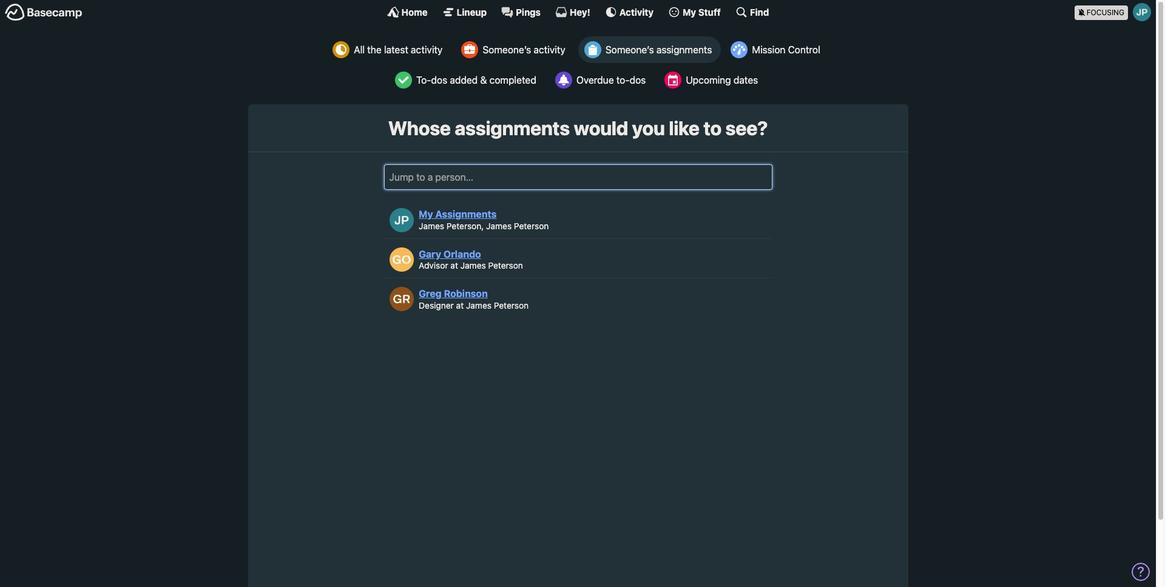 Task type: describe. For each thing, give the bounding box(es) containing it.
orlando
[[444, 249, 481, 260]]

&
[[480, 75, 487, 86]]

james for assignments
[[486, 221, 512, 231]]

todo image
[[395, 72, 412, 89]]

upcoming dates link
[[659, 67, 768, 93]]

reports image
[[555, 72, 572, 89]]

hey! button
[[555, 6, 591, 18]]

at for orlando
[[451, 261, 458, 271]]

Jump to a person… text field
[[384, 165, 773, 190]]

2 dos from the left
[[630, 75, 646, 86]]

like
[[669, 117, 700, 140]]

advisor
[[419, 261, 448, 271]]

stuff
[[699, 6, 721, 17]]

my stuff
[[683, 6, 721, 17]]

james up gary
[[419, 221, 444, 231]]

peterson for assignments
[[514, 221, 549, 231]]

greg robinson designer at james peterson
[[419, 288, 529, 311]]

mission control link
[[725, 36, 830, 63]]

upcoming dates
[[686, 75, 758, 86]]

james peterson image
[[1134, 3, 1152, 21]]

someone's activity link
[[456, 36, 575, 63]]

assignment image
[[585, 41, 602, 58]]

all the latest activity
[[354, 44, 443, 55]]

peterson for orlando
[[488, 261, 523, 271]]

you
[[632, 117, 665, 140]]

person report image
[[462, 41, 479, 58]]

activity link
[[605, 6, 654, 18]]

upcoming
[[686, 75, 731, 86]]

gary orlando, advisor at james peterson image
[[390, 248, 414, 272]]

mission control image
[[731, 41, 748, 58]]

control
[[788, 44, 821, 55]]

to-dos added & completed
[[416, 75, 537, 86]]

home link
[[387, 6, 428, 18]]

whose assignments would you like to see?
[[388, 117, 768, 140]]

activity report image
[[333, 41, 350, 58]]

whose
[[388, 117, 451, 140]]

someone's assignments link
[[578, 36, 721, 63]]

overdue
[[577, 75, 614, 86]]

someone's for someone's activity
[[483, 44, 531, 55]]

1 activity from the left
[[411, 44, 443, 55]]

assignments
[[436, 209, 497, 220]]

at for robinson
[[456, 300, 464, 311]]

mission control
[[752, 44, 821, 55]]

completed
[[490, 75, 537, 86]]

peterson for robinson
[[494, 300, 529, 311]]

peterson,
[[447, 221, 484, 231]]



Task type: vqa. For each thing, say whether or not it's contained in the screenshot.
Gary Orlando, Advisor at James Peterson image
yes



Task type: locate. For each thing, give the bounding box(es) containing it.
dos left "added"
[[431, 75, 448, 86]]

to-
[[617, 75, 630, 86]]

my
[[683, 6, 696, 17], [419, 209, 433, 220]]

1 dos from the left
[[431, 75, 448, 86]]

the
[[367, 44, 382, 55]]

0 horizontal spatial dos
[[431, 75, 448, 86]]

1 horizontal spatial someone's
[[606, 44, 654, 55]]

0 vertical spatial assignments
[[657, 44, 712, 55]]

1 someone's from the left
[[483, 44, 531, 55]]

focusing
[[1087, 8, 1125, 17]]

assignments for someone's
[[657, 44, 712, 55]]

gary
[[419, 249, 441, 260]]

james
[[419, 221, 444, 231], [486, 221, 512, 231], [461, 261, 486, 271], [466, 300, 492, 311]]

see?
[[726, 117, 768, 140]]

0 horizontal spatial assignments
[[455, 117, 570, 140]]

dos
[[431, 75, 448, 86], [630, 75, 646, 86]]

overdue to-dos link
[[549, 67, 655, 93]]

greg
[[419, 288, 442, 299]]

gary orlando advisor at james peterson
[[419, 249, 523, 271]]

activity
[[620, 6, 654, 17]]

peterson
[[514, 221, 549, 231], [488, 261, 523, 271], [494, 300, 529, 311]]

1 vertical spatial at
[[456, 300, 464, 311]]

assignments for whose
[[455, 117, 570, 140]]

activity
[[411, 44, 443, 55], [534, 44, 566, 55]]

someone's for someone's assignments
[[606, 44, 654, 55]]

at down robinson
[[456, 300, 464, 311]]

dates
[[734, 75, 758, 86]]

my left stuff
[[683, 6, 696, 17]]

1 vertical spatial my
[[419, 209, 433, 220]]

james right peterson,
[[486, 221, 512, 231]]

lineup link
[[442, 6, 487, 18]]

my inside my assignments james peterson,        james peterson
[[419, 209, 433, 220]]

someone's
[[483, 44, 531, 55], [606, 44, 654, 55]]

at inside greg robinson designer at james peterson
[[456, 300, 464, 311]]

schedule image
[[665, 72, 682, 89]]

mission
[[752, 44, 786, 55]]

0 vertical spatial peterson
[[514, 221, 549, 231]]

my inside popup button
[[683, 6, 696, 17]]

main element
[[0, 0, 1157, 24]]

robinson
[[444, 288, 488, 299]]

james inside gary orlando advisor at james peterson
[[461, 261, 486, 271]]

hey!
[[570, 6, 591, 17]]

lineup
[[457, 6, 487, 17]]

2 someone's from the left
[[606, 44, 654, 55]]

0 horizontal spatial my
[[419, 209, 433, 220]]

find
[[750, 6, 769, 17]]

all
[[354, 44, 365, 55]]

my assignments james peterson,        james peterson
[[419, 209, 549, 231]]

list box
[[384, 202, 773, 317]]

0 vertical spatial at
[[451, 261, 458, 271]]

0 horizontal spatial someone's
[[483, 44, 531, 55]]

1 vertical spatial peterson
[[488, 261, 523, 271]]

someone's up to-
[[606, 44, 654, 55]]

2 vertical spatial peterson
[[494, 300, 529, 311]]

1 horizontal spatial my
[[683, 6, 696, 17]]

pings
[[516, 6, 541, 17]]

1 horizontal spatial activity
[[534, 44, 566, 55]]

1 horizontal spatial dos
[[630, 75, 646, 86]]

0 horizontal spatial activity
[[411, 44, 443, 55]]

my for my assignments james peterson,        james peterson
[[419, 209, 433, 220]]

james peterson, james peterson image
[[390, 208, 414, 233]]

someone's activity
[[483, 44, 566, 55]]

list box containing my assignments
[[384, 202, 773, 317]]

activity up reports icon
[[534, 44, 566, 55]]

peterson inside gary orlando advisor at james peterson
[[488, 261, 523, 271]]

1 vertical spatial assignments
[[455, 117, 570, 140]]

dos down someone's assignments link
[[630, 75, 646, 86]]

activity up to-
[[411, 44, 443, 55]]

1 horizontal spatial assignments
[[657, 44, 712, 55]]

home
[[402, 6, 428, 17]]

peterson inside greg robinson designer at james peterson
[[494, 300, 529, 311]]

to-dos added & completed link
[[389, 67, 546, 93]]

at
[[451, 261, 458, 271], [456, 300, 464, 311]]

dos inside 'link'
[[431, 75, 448, 86]]

assignments down completed
[[455, 117, 570, 140]]

my for my stuff
[[683, 6, 696, 17]]

to
[[704, 117, 722, 140]]

to-
[[416, 75, 431, 86]]

james down robinson
[[466, 300, 492, 311]]

2 activity from the left
[[534, 44, 566, 55]]

designer
[[419, 300, 454, 311]]

someone's up completed
[[483, 44, 531, 55]]

pings button
[[502, 6, 541, 18]]

focusing button
[[1075, 0, 1157, 24]]

james for orlando
[[461, 261, 486, 271]]

overdue to-dos
[[577, 75, 646, 86]]

james inside greg robinson designer at james peterson
[[466, 300, 492, 311]]

my stuff button
[[668, 6, 721, 18]]

find button
[[736, 6, 769, 18]]

0 vertical spatial my
[[683, 6, 696, 17]]

james down orlando
[[461, 261, 486, 271]]

latest
[[384, 44, 408, 55]]

assignments
[[657, 44, 712, 55], [455, 117, 570, 140]]

peterson inside my assignments james peterson,        james peterson
[[514, 221, 549, 231]]

switch accounts image
[[5, 3, 83, 22]]

my right james peterson, james peterson image
[[419, 209, 433, 220]]

added
[[450, 75, 478, 86]]

someone's assignments
[[606, 44, 712, 55]]

greg robinson, designer at james peterson image
[[390, 287, 414, 312]]

at down orlando
[[451, 261, 458, 271]]

assignments up schedule image
[[657, 44, 712, 55]]

at inside gary orlando advisor at james peterson
[[451, 261, 458, 271]]

all the latest activity link
[[327, 36, 452, 63]]

james for robinson
[[466, 300, 492, 311]]

would
[[574, 117, 628, 140]]



